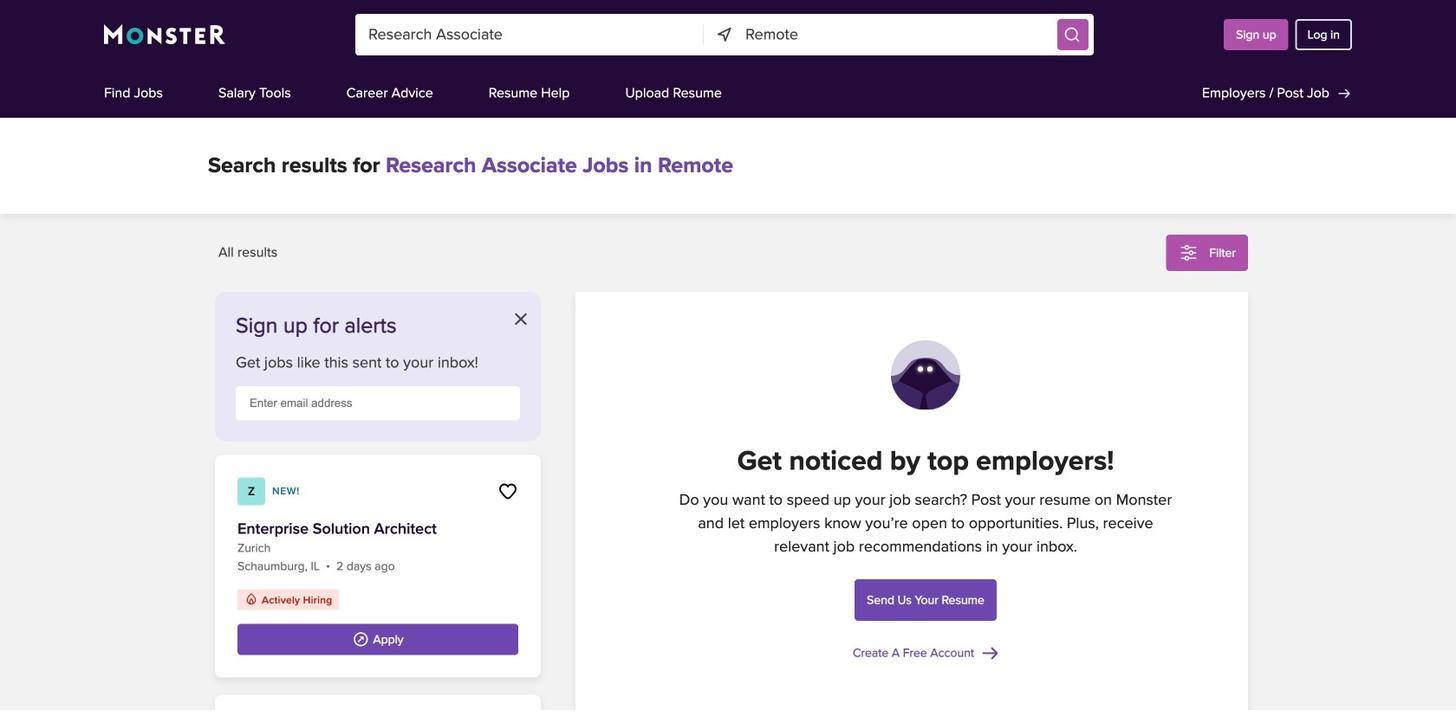 Task type: describe. For each thing, give the bounding box(es) containing it.
email address email field
[[236, 387, 520, 421]]

Enter location or "remote" search field
[[746, 14, 1052, 55]]

save this job image
[[498, 482, 518, 502]]

monster image
[[104, 24, 226, 45]]

close image
[[515, 313, 527, 325]]



Task type: locate. For each thing, give the bounding box(es) containing it.
Search jobs, keywords, companies search field
[[356, 14, 704, 55]]

filter image
[[1178, 243, 1199, 264], [1178, 243, 1199, 264]]

enterprise solution architect at zurich element
[[215, 456, 541, 678]]

enable reverse geolocation image
[[715, 25, 734, 44]]

search image
[[1064, 26, 1081, 43]]



Task type: vqa. For each thing, say whether or not it's contained in the screenshot.
'Close' image
yes



